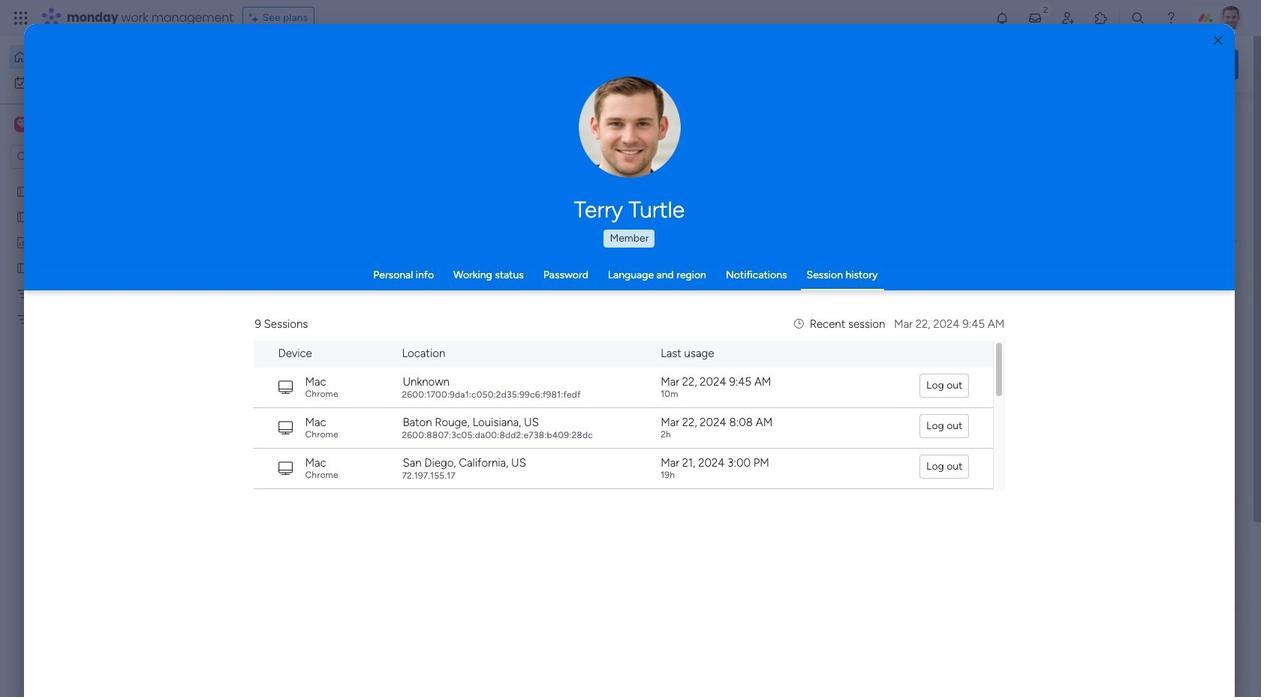 Task type: describe. For each thing, give the bounding box(es) containing it.
Search in workspace field
[[32, 148, 125, 166]]

select product image
[[14, 11, 29, 26]]

1 vertical spatial add to favorites image
[[445, 458, 460, 473]]

public dashboard image inside quick search results list box
[[742, 274, 758, 291]]

add to favorites image
[[936, 274, 951, 289]]

terry turtle image
[[1220, 6, 1244, 30]]

see plans image
[[249, 10, 263, 26]]

component image for remove from favorites image at the left top of the page
[[251, 298, 264, 311]]

0 vertical spatial option
[[9, 45, 182, 69]]

component image for add to favorites image to the right
[[496, 298, 510, 311]]

2 workspace image from the left
[[17, 116, 27, 133]]

notifications image
[[995, 11, 1010, 26]]

search everything image
[[1131, 11, 1146, 26]]

1 horizontal spatial add to favorites image
[[691, 274, 706, 289]]

update feed image
[[1028, 11, 1043, 26]]

close image
[[1214, 35, 1223, 46]]

getting started element
[[1014, 547, 1239, 607]]



Task type: vqa. For each thing, say whether or not it's contained in the screenshot.
Options image
no



Task type: locate. For each thing, give the bounding box(es) containing it.
option
[[9, 45, 182, 69], [9, 71, 182, 95], [0, 178, 191, 181]]

0 vertical spatial add to favorites image
[[691, 274, 706, 289]]

workspace image
[[14, 116, 29, 133], [17, 116, 27, 133]]

0 horizontal spatial add to favorites image
[[445, 458, 460, 473]]

help center element
[[1014, 619, 1239, 679]]

0 horizontal spatial public dashboard image
[[16, 235, 30, 249]]

1 workspace image from the left
[[14, 116, 29, 133]]

2 image
[[1039, 1, 1053, 18]]

invite members image
[[1061, 11, 1076, 26]]

public dashboard image
[[16, 235, 30, 249], [742, 274, 758, 291]]

public board image
[[16, 184, 30, 198], [16, 261, 30, 275], [251, 274, 267, 291], [496, 274, 513, 291]]

component image for add to favorites icon
[[742, 298, 755, 311]]

public board image
[[16, 210, 30, 224]]

remove from favorites image
[[445, 274, 460, 289]]

add to favorites image
[[691, 274, 706, 289], [445, 458, 460, 473]]

list box
[[0, 175, 191, 534]]

dapulse time image
[[794, 318, 804, 331]]

1 horizontal spatial public dashboard image
[[742, 274, 758, 291]]

help image
[[1164, 11, 1179, 26]]

dapulse x slim image
[[1217, 109, 1235, 127]]

quick search results list box
[[232, 140, 978, 523]]

1 vertical spatial public dashboard image
[[742, 274, 758, 291]]

component image
[[251, 298, 264, 311], [496, 298, 510, 311], [742, 298, 755, 311], [251, 482, 264, 495]]

1 vertical spatial option
[[9, 71, 182, 95]]

2 vertical spatial option
[[0, 178, 191, 181]]

workspace selection element
[[14, 116, 125, 135]]

0 vertical spatial public dashboard image
[[16, 235, 30, 249]]

monday marketplace image
[[1094, 11, 1109, 26]]



